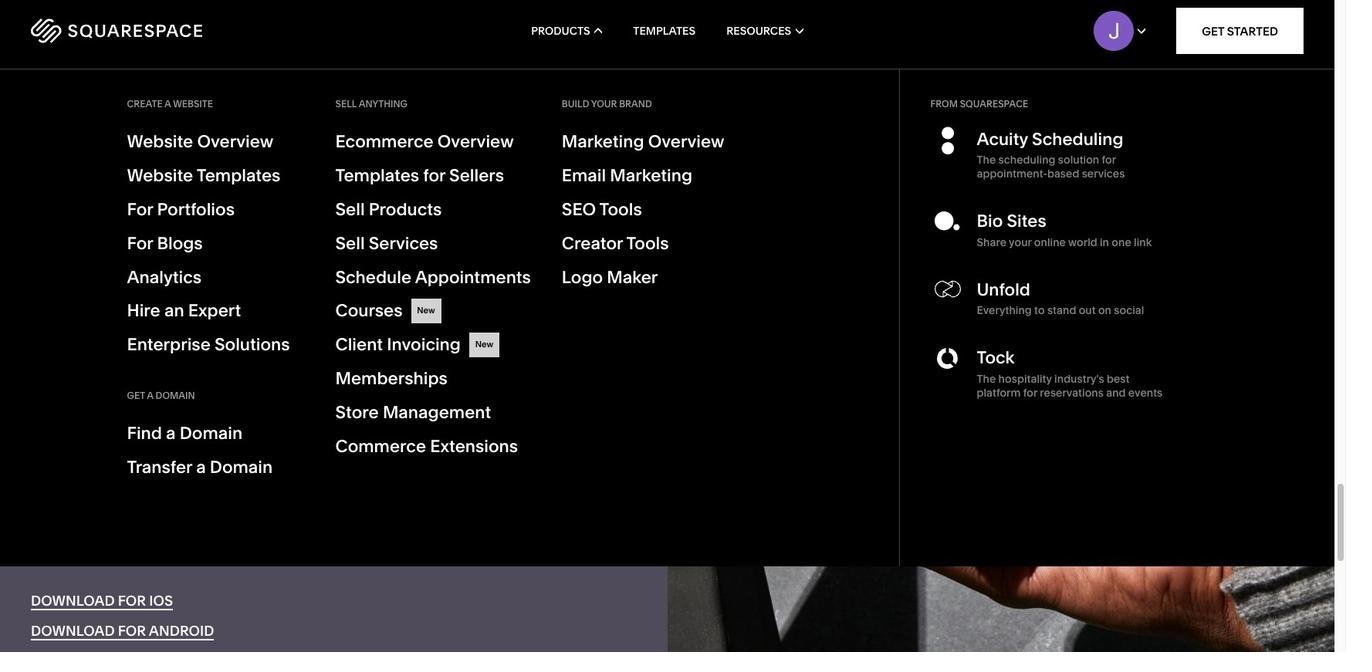 Task type: locate. For each thing, give the bounding box(es) containing it.
1 sell from the top
[[335, 98, 357, 110]]

for left blogs
[[127, 233, 153, 254]]

1 vertical spatial tools
[[626, 233, 669, 254]]

2 overview from the left
[[437, 131, 514, 152]]

1 horizontal spatial overview
[[437, 131, 514, 152]]

2 download from the top
[[31, 622, 115, 640]]

0 vertical spatial domain
[[156, 390, 195, 402]]

products
[[531, 24, 590, 38], [369, 199, 442, 220]]

for blogs
[[127, 233, 203, 254]]

get left started on the top of the page
[[1202, 24, 1224, 38]]

the down acuity
[[977, 153, 996, 167]]

from
[[931, 98, 958, 110]]

domain down find a domain link
[[210, 457, 273, 478]]

industry's
[[1054, 372, 1104, 386]]

a up the find
[[147, 390, 153, 402]]

1 vertical spatial download
[[31, 622, 115, 640]]

a for create a website
[[164, 98, 171, 110]]

domain for find a domain
[[180, 423, 243, 444]]

templates for templates for sellers
[[335, 165, 419, 186]]

on right out
[[1098, 303, 1112, 317]]

get up the find
[[127, 390, 145, 402]]

creator tools
[[562, 233, 669, 254]]

0 horizontal spatial squarespace
[[234, 251, 341, 272]]

0 vertical spatial products
[[531, 24, 590, 38]]

a right the find
[[166, 423, 176, 444]]

android
[[149, 622, 214, 640]]

1 horizontal spatial website
[[173, 98, 213, 110]]

2 sell from the top
[[335, 199, 365, 220]]

1 vertical spatial and
[[1106, 386, 1126, 400]]

for portfolios
[[127, 199, 235, 220]]

on inside understand your audience with a holistic view of your website analytics, including pageviews and sales, all available on the squarespace app.
[[179, 251, 200, 272]]

marketing overview
[[562, 131, 725, 152]]

tools down seo tools link
[[626, 233, 669, 254]]

your down sites
[[1009, 235, 1032, 249]]

1 overview from the left
[[197, 131, 274, 152]]

new down schedule appointments link
[[417, 305, 435, 316]]

0 horizontal spatial website
[[70, 230, 134, 251]]

commerce
[[335, 436, 426, 457]]

download down download for ios link
[[31, 622, 115, 640]]

squarespace logo link
[[31, 19, 285, 43]]

1 horizontal spatial new
[[475, 339, 493, 350]]

pageviews
[[297, 230, 384, 251]]

download for download for android
[[31, 622, 115, 640]]

get a domain
[[127, 390, 195, 402]]

0 vertical spatial new
[[417, 305, 435, 316]]

2 horizontal spatial overview
[[648, 131, 725, 152]]

domain up 'find a domain'
[[156, 390, 195, 402]]

and inside understand your audience with a holistic view of your website analytics, including pageviews and sales, all available on the squarespace app.
[[388, 230, 419, 251]]

for right platform
[[1023, 386, 1037, 400]]

from squarespace
[[931, 98, 1028, 110]]

templates inside "templates for sellers" link
[[335, 165, 419, 186]]

3 overview from the left
[[648, 131, 725, 152]]

a right the with
[[287, 210, 296, 231]]

overview for templates
[[197, 131, 274, 152]]

analytics,
[[138, 230, 214, 251]]

understand your audience with a holistic view of your website analytics, including pageviews and sales, all available on the squarespace app.
[[31, 210, 419, 272]]

based
[[1047, 167, 1079, 181]]

for for download for ios
[[118, 592, 146, 609]]

1 vertical spatial website
[[70, 230, 134, 251]]

marketing down 'marketing overview' link
[[610, 165, 692, 186]]

a inside understand your audience with a holistic view of your website analytics, including pageviews and sales, all available on the squarespace app.
[[287, 210, 296, 231]]

1 vertical spatial sell
[[335, 199, 365, 220]]

for up for blogs
[[127, 199, 153, 220]]

world
[[1068, 235, 1097, 249]]

on
[[179, 251, 200, 272], [1098, 303, 1112, 317]]

on left "the"
[[179, 251, 200, 272]]

get
[[1202, 24, 1224, 38], [127, 390, 145, 402]]

solutions
[[215, 334, 290, 355]]

tools inside creator tools link
[[626, 233, 669, 254]]

commerce extensions link
[[335, 435, 531, 459]]

your for understand
[[130, 210, 166, 231]]

1 website from the top
[[127, 131, 193, 152]]

sell up pageviews
[[335, 199, 365, 220]]

started
[[1227, 24, 1278, 38]]

overview up the sellers
[[437, 131, 514, 152]]

0 vertical spatial download
[[31, 592, 115, 609]]

sell anything
[[335, 98, 408, 110]]

marketing down build your brand
[[562, 131, 644, 152]]

website up for portfolios
[[127, 165, 193, 186]]

squarespace up acuity
[[960, 98, 1028, 110]]

squarespace
[[960, 98, 1028, 110], [234, 251, 341, 272]]

squarespace down the with
[[234, 251, 341, 272]]

sell left anything
[[335, 98, 357, 110]]

hospitality
[[999, 372, 1052, 386]]

download for download for ios
[[31, 592, 115, 609]]

1 horizontal spatial and
[[1106, 386, 1126, 400]]

3 sell from the top
[[335, 233, 365, 254]]

tools up 'creator tools'
[[599, 199, 642, 220]]

analytics
[[127, 267, 202, 288]]

1 the from the top
[[977, 153, 996, 167]]

the inside the hospitality industry's best platform for reservations and events
[[977, 372, 996, 386]]

0 horizontal spatial overview
[[197, 131, 274, 152]]

enterprise solutions
[[127, 334, 290, 355]]

1 horizontal spatial templates
[[335, 165, 419, 186]]

0 horizontal spatial get
[[127, 390, 145, 402]]

website down create a website
[[127, 131, 193, 152]]

1 vertical spatial products
[[369, 199, 442, 220]]

create
[[127, 98, 163, 110]]

share
[[977, 235, 1007, 249]]

1 vertical spatial the
[[977, 372, 996, 386]]

products up services
[[369, 199, 442, 220]]

1 vertical spatial for
[[127, 233, 153, 254]]

0 horizontal spatial on
[[179, 251, 200, 272]]

schedule appointments
[[335, 267, 531, 288]]

0 vertical spatial on
[[179, 251, 200, 272]]

templates inside website templates link
[[197, 165, 281, 186]]

client invoicing
[[335, 334, 461, 355]]

products inside button
[[531, 24, 590, 38]]

for
[[1102, 153, 1116, 167], [423, 165, 445, 186], [1023, 386, 1037, 400], [118, 592, 146, 609], [118, 622, 146, 640]]

for right solution
[[1102, 153, 1116, 167]]

your right build
[[591, 98, 617, 110]]

domain
[[156, 390, 195, 402], [180, 423, 243, 444], [210, 457, 273, 478]]

new right "invoicing"
[[475, 339, 493, 350]]

2 website from the top
[[127, 165, 193, 186]]

0 vertical spatial squarespace
[[960, 98, 1028, 110]]

your up for blogs
[[130, 210, 166, 231]]

view
[[362, 210, 399, 231]]

1 vertical spatial on
[[1098, 303, 1112, 317]]

website overview link
[[127, 130, 305, 154]]

website templates
[[127, 165, 281, 186]]

website overview
[[127, 131, 274, 152]]

memberships
[[335, 368, 448, 389]]

2 vertical spatial domain
[[210, 457, 273, 478]]

0 horizontal spatial templates
[[197, 165, 281, 186]]

0 vertical spatial the
[[977, 153, 996, 167]]

a right create
[[164, 98, 171, 110]]

email marketing
[[562, 165, 692, 186]]

0 horizontal spatial and
[[388, 230, 419, 251]]

services
[[1082, 167, 1125, 181]]

get for get started
[[1202, 24, 1224, 38]]

2 vertical spatial sell
[[335, 233, 365, 254]]

2 for from the top
[[127, 233, 153, 254]]

0 vertical spatial and
[[388, 230, 419, 251]]

understand
[[31, 210, 126, 231]]

0 vertical spatial for
[[127, 199, 153, 220]]

1 download from the top
[[31, 592, 115, 609]]

download for ios link
[[31, 592, 173, 610]]

products up build
[[531, 24, 590, 38]]

website inside understand your audience with a holistic view of your website analytics, including pageviews and sales, all available on the squarespace app.
[[70, 230, 134, 251]]

audience
[[170, 210, 245, 231]]

2 the from the top
[[977, 372, 996, 386]]

the down tock
[[977, 372, 996, 386]]

overview up email marketing link
[[648, 131, 725, 152]]

a for transfer a domain
[[196, 457, 206, 478]]

check analytics from anywhere
[[31, 104, 355, 200]]

for portfolios link
[[127, 197, 305, 222]]

sell
[[335, 98, 357, 110], [335, 199, 365, 220], [335, 233, 365, 254]]

enterprise solutions link
[[127, 333, 305, 358]]

0 horizontal spatial new
[[417, 305, 435, 316]]

sell services
[[335, 233, 438, 254]]

your
[[591, 98, 617, 110], [130, 210, 166, 231], [31, 230, 67, 251], [1009, 235, 1032, 249]]

a down find a domain link
[[196, 457, 206, 478]]

find a domain
[[127, 423, 243, 444]]

for for for blogs
[[127, 233, 153, 254]]

tools inside seo tools link
[[599, 199, 642, 220]]

0 vertical spatial get
[[1202, 24, 1224, 38]]

1 for from the top
[[127, 199, 153, 220]]

scheduling
[[999, 153, 1056, 167]]

your for share
[[1009, 235, 1032, 249]]

new
[[417, 305, 435, 316], [475, 339, 493, 350]]

1 vertical spatial new
[[475, 339, 493, 350]]

2 horizontal spatial templates
[[633, 24, 696, 38]]

website
[[173, 98, 213, 110], [70, 230, 134, 251]]

0 vertical spatial tools
[[599, 199, 642, 220]]

your left the all
[[31, 230, 67, 251]]

for down download for ios link
[[118, 622, 146, 640]]

1 vertical spatial get
[[127, 390, 145, 402]]

1 horizontal spatial products
[[531, 24, 590, 38]]

get for get a domain
[[127, 390, 145, 402]]

sell down holistic
[[335, 233, 365, 254]]

the hospitality industry's best platform for reservations and events
[[977, 372, 1163, 400]]

logo maker link
[[562, 265, 739, 290]]

domain up transfer a domain link
[[180, 423, 243, 444]]

1 vertical spatial website
[[127, 165, 193, 186]]

tools for seo tools
[[599, 199, 642, 220]]

tock
[[977, 347, 1015, 368]]

memberships link
[[335, 367, 531, 391]]

sell for sell products
[[335, 199, 365, 220]]

templates
[[633, 24, 696, 38], [197, 165, 281, 186], [335, 165, 419, 186]]

products button
[[531, 0, 602, 62]]

squarespace logo image
[[31, 19, 202, 43]]

overview up website templates link
[[197, 131, 274, 152]]

download inside download for ios link
[[31, 592, 115, 609]]

1 vertical spatial domain
[[180, 423, 243, 444]]

overview for marketing
[[648, 131, 725, 152]]

1 horizontal spatial on
[[1098, 303, 1112, 317]]

1 vertical spatial squarespace
[[234, 251, 341, 272]]

transfer a domain
[[127, 457, 273, 478]]

an
[[164, 301, 184, 321]]

blogs
[[157, 233, 203, 254]]

for down ecommerce overview link
[[423, 165, 445, 186]]

sell for sell anything
[[335, 98, 357, 110]]

download
[[31, 592, 115, 609], [31, 622, 115, 640]]

0 vertical spatial website
[[127, 131, 193, 152]]

analytics link
[[127, 265, 305, 290]]

reservations
[[1040, 386, 1104, 400]]

for for templates for sellers
[[423, 165, 445, 186]]

1 horizontal spatial get
[[1202, 24, 1224, 38]]

sellers
[[449, 165, 504, 186]]

0 vertical spatial sell
[[335, 98, 357, 110]]

a for find a domain
[[166, 423, 176, 444]]

logo
[[562, 267, 603, 288]]

download up download for android
[[31, 592, 115, 609]]

for left ios
[[118, 592, 146, 609]]

for for download for android
[[118, 622, 146, 640]]



Task type: describe. For each thing, give the bounding box(es) containing it.
sites
[[1007, 211, 1047, 232]]

bio sites
[[977, 211, 1047, 232]]

new for client invoicing
[[475, 339, 493, 350]]

email marketing link
[[562, 164, 739, 188]]

seo tools link
[[562, 197, 739, 222]]

for for for portfolios
[[127, 199, 153, 220]]

the inside acuity scheduling the scheduling solution for appointment-based services
[[977, 153, 996, 167]]

courses
[[335, 301, 403, 321]]

expert
[[188, 301, 241, 321]]

schedule appointments link
[[335, 265, 531, 290]]

one
[[1112, 235, 1131, 249]]

marketing overview link
[[562, 130, 739, 154]]

a for get a domain
[[147, 390, 153, 402]]

portfolios
[[157, 199, 235, 220]]

sell products link
[[335, 197, 531, 222]]

of
[[403, 210, 419, 231]]

sales,
[[31, 251, 77, 272]]

analytics
[[172, 104, 355, 157]]

extensions
[[430, 436, 518, 457]]

store management
[[335, 402, 491, 423]]

hire an expert
[[127, 301, 241, 321]]

app.
[[344, 251, 383, 272]]

ecommerce overview
[[335, 131, 514, 152]]

scheduling
[[1032, 129, 1124, 150]]

sell services link
[[335, 231, 531, 256]]

find
[[127, 423, 162, 444]]

unfold
[[977, 279, 1030, 300]]

get started link
[[1177, 8, 1304, 54]]

platform
[[977, 386, 1021, 400]]

domain for transfer a domain
[[210, 457, 273, 478]]

hire
[[127, 301, 160, 321]]

creator tools link
[[562, 231, 739, 256]]

squarespace inside understand your audience with a holistic view of your website analytics, including pageviews and sales, all available on the squarespace app.
[[234, 251, 341, 272]]

build
[[562, 98, 589, 110]]

1 vertical spatial marketing
[[610, 165, 692, 186]]

in
[[1100, 235, 1109, 249]]

website for website overview
[[127, 131, 193, 152]]

mobile analytics screen image
[[667, 83, 1335, 652]]

overview for for
[[437, 131, 514, 152]]

online
[[1034, 235, 1066, 249]]

transfer a domain link
[[127, 456, 305, 480]]

resources button
[[726, 0, 803, 62]]

creator
[[562, 233, 623, 254]]

social
[[1114, 303, 1144, 317]]

domain for get a domain
[[156, 390, 195, 402]]

acuity
[[977, 129, 1028, 150]]

and inside the hospitality industry's best platform for reservations and events
[[1106, 386, 1126, 400]]

0 vertical spatial website
[[173, 98, 213, 110]]

hire an expert link
[[127, 299, 305, 324]]

commerce extensions
[[335, 436, 518, 457]]

find a domain link
[[127, 420, 305, 448]]

maker
[[607, 267, 658, 288]]

ecommerce
[[335, 131, 433, 152]]

with
[[249, 210, 283, 231]]

check
[[31, 104, 162, 157]]

from
[[31, 147, 128, 200]]

templates link
[[633, 0, 696, 62]]

unfold everything to stand out on social
[[977, 279, 1144, 317]]

acuity scheduling the scheduling solution for appointment-based services
[[977, 129, 1125, 181]]

1 horizontal spatial squarespace
[[960, 98, 1028, 110]]

store
[[335, 402, 379, 423]]

transfer
[[127, 457, 192, 478]]

download for ios
[[31, 592, 173, 609]]

tools for creator tools
[[626, 233, 669, 254]]

0 vertical spatial marketing
[[562, 131, 644, 152]]

for inside acuity scheduling the scheduling solution for appointment-based services
[[1102, 153, 1116, 167]]

services
[[369, 233, 438, 254]]

events
[[1128, 386, 1163, 400]]

website templates link
[[127, 164, 305, 188]]

holistic
[[300, 210, 359, 231]]

seo tools
[[562, 199, 642, 220]]

everything
[[977, 303, 1032, 317]]

link
[[1134, 235, 1152, 249]]

out
[[1079, 303, 1096, 317]]

available
[[103, 251, 175, 272]]

seo
[[562, 199, 596, 220]]

ios
[[149, 592, 173, 609]]

logo maker
[[562, 267, 658, 288]]

on inside unfold everything to stand out on social
[[1098, 303, 1112, 317]]

download for android
[[31, 622, 214, 640]]

including
[[218, 230, 293, 251]]

sell for sell services
[[335, 233, 365, 254]]

download for android link
[[31, 622, 214, 641]]

your for build
[[591, 98, 617, 110]]

share your online world in one link
[[977, 235, 1152, 249]]

bio
[[977, 211, 1003, 232]]

sell products
[[335, 199, 442, 220]]

resources
[[726, 24, 791, 38]]

best
[[1107, 372, 1130, 386]]

0 horizontal spatial products
[[369, 199, 442, 220]]

store management link
[[335, 401, 531, 425]]

website for website templates
[[127, 165, 193, 186]]

management
[[383, 402, 491, 423]]

invoicing
[[387, 334, 461, 355]]

templates for templates
[[633, 24, 696, 38]]

stand
[[1047, 303, 1076, 317]]

for inside the hospitality industry's best platform for reservations and events
[[1023, 386, 1037, 400]]

schedule
[[335, 267, 411, 288]]

all
[[81, 251, 99, 272]]

for blogs link
[[127, 231, 305, 256]]

email
[[562, 165, 606, 186]]

create a website
[[127, 98, 213, 110]]

new for courses
[[417, 305, 435, 316]]

client
[[335, 334, 383, 355]]



Task type: vqa. For each thing, say whether or not it's contained in the screenshot.
the Gates within the Start with Gates button
no



